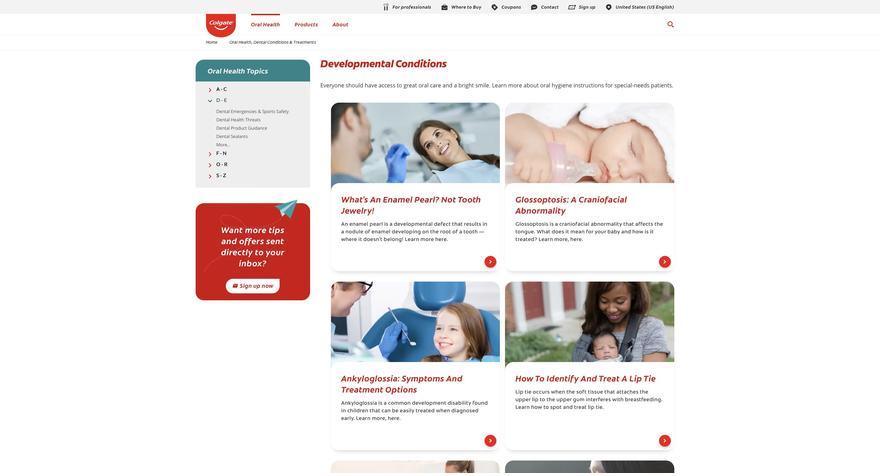 Task type: describe. For each thing, give the bounding box(es) containing it.
enamel
[[383, 193, 413, 205]]

mean
[[571, 230, 585, 235]]

treatment
[[341, 384, 383, 395]]

disability
[[448, 401, 471, 406]]

dental product guidance link
[[216, 125, 267, 131]]

an inside what's an enamel pearl? not tooth jewelry!
[[370, 193, 381, 205]]

d - e menu
[[196, 107, 310, 149]]

0 vertical spatial lip
[[532, 398, 539, 403]]

children
[[347, 409, 369, 414]]

1 upper from the left
[[516, 398, 531, 403]]

baby
[[608, 230, 620, 235]]

belong!
[[384, 237, 404, 243]]

when inside lip tie occurs when the soft tissue that attaches the upper lip to the upper gum interferes with breastfeeding. learn how to spot and treat lip tie.
[[551, 390, 565, 395]]

breastfeeding.
[[625, 398, 663, 403]]

tongue.
[[516, 230, 536, 235]]

it inside an enamel pearl is a developmental defect that results in a nodule of enamel developing on the root of a tooth — where it doesn't belong! learn more here.
[[359, 237, 362, 243]]

results
[[464, 222, 482, 227]]

identify
[[547, 372, 579, 384]]

the up breastfeeding.
[[640, 390, 649, 395]]

e
[[224, 98, 227, 104]]

c
[[224, 87, 227, 92]]

d - e
[[216, 98, 227, 104]]

1 horizontal spatial enamel
[[372, 230, 391, 235]]

dental emergencies & sports safety link
[[216, 108, 289, 114]]

patients.
[[651, 82, 674, 89]]

on
[[422, 230, 429, 235]]

a inside ankyloglossia is a common development disability found in children that can be easily treated when diagnosed early. learn more, here.
[[384, 401, 387, 406]]

special-
[[615, 82, 634, 89]]

treat
[[574, 405, 587, 411]]

f - n button
[[196, 151, 310, 157]]

tooth
[[458, 193, 481, 205]]

want more tips and offers sent directly to your inbox?
[[221, 224, 285, 269]]

about button
[[333, 20, 349, 28]]

0 vertical spatial lip
[[630, 372, 642, 384]]

and right care
[[443, 82, 453, 89]]

here. inside an enamel pearl is a developmental defect that results in a nodule of enamel developing on the root of a tooth — where it doesn't belong! learn more here.
[[436, 237, 448, 243]]

guidance
[[248, 125, 267, 131]]

& inside 'dental emergencies & sports safety dental health threats dental product guidance dental sealants more...'
[[258, 108, 261, 114]]

in inside ankyloglossia is a common development disability found in children that can be easily treated when diagnosed early. learn more, here.
[[341, 409, 346, 414]]

oral health
[[251, 20, 280, 28]]

care
[[430, 82, 441, 89]]

sign
[[240, 282, 252, 290]]

affects
[[636, 222, 654, 227]]

about
[[524, 82, 539, 89]]

how inside lip tie occurs when the soft tissue that attaches the upper lip to the upper gum interferes with breastfeeding. learn how to spot and treat lip tie.
[[531, 405, 542, 411]]

d - e button
[[196, 98, 310, 104]]

that inside ankyloglossia is a common development disability found in children that can be easily treated when diagnosed early. learn more, here.
[[370, 409, 380, 414]]

1 of from the left
[[365, 230, 370, 235]]

glossoptosis
[[516, 222, 549, 227]]

dental emergencies & sports safety dental health threats dental product guidance dental sealants more...
[[216, 108, 289, 148]]

oral for oral health, dental conditions & treatments
[[230, 39, 238, 45]]

n
[[223, 151, 227, 156]]

how to identify and treat a lip tie
[[516, 372, 656, 384]]

to inside want more tips and offers sent directly to your inbox?
[[255, 246, 264, 258]]

ankyloglossia: symptoms and treatment options
[[341, 372, 463, 395]]

interferes
[[586, 398, 611, 403]]

treated
[[416, 409, 435, 414]]

health inside 'dental emergencies & sports safety dental health threats dental product guidance dental sealants more...'
[[231, 116, 244, 123]]

1 horizontal spatial it
[[566, 230, 569, 235]]

in inside an enamel pearl is a developmental defect that results in a nodule of enamel developing on the root of a tooth — where it doesn't belong! learn more here.
[[483, 222, 488, 227]]

more, inside glossoptosis is a craniofacial abnormality that affects the tongue. what does it mean for your baby and how is it treated? learn more, here.
[[555, 237, 569, 243]]

and inside lip tie occurs when the soft tissue that attaches the upper lip to the upper gum interferes with breastfeeding. learn how to spot and treat lip tie.
[[563, 405, 573, 411]]

treated?
[[516, 237, 538, 243]]

craniofacial
[[579, 193, 627, 205]]

the inside an enamel pearl is a developmental defect that results in a nodule of enamel developing on the root of a tooth — where it doesn't belong! learn more here.
[[430, 230, 439, 235]]

s - z button
[[196, 173, 310, 179]]

should
[[346, 82, 364, 89]]

ankyloglossia is a common development disability found in children that can be easily treated when diagnosed early. learn more, here.
[[341, 401, 488, 422]]

want
[[221, 224, 243, 235]]

sign up now link
[[226, 279, 280, 294]]

be
[[392, 409, 399, 414]]

colgate® logo image
[[206, 14, 236, 37]]

an enamel pearl is a developmental defect that results in a nodule of enamel developing on the root of a tooth — where it doesn't belong! learn more here.
[[341, 222, 488, 243]]

gum
[[573, 398, 585, 403]]

and inside glossoptosis is a craniofacial abnormality that affects the tongue. what does it mean for your baby and how is it treated? learn more, here.
[[622, 230, 631, 235]]

smile.
[[476, 82, 491, 89]]

o - r
[[216, 162, 228, 168]]

a - c
[[216, 87, 227, 92]]

to down occurs
[[540, 398, 546, 403]]

where
[[341, 237, 357, 243]]

s
[[216, 174, 219, 179]]

glossoptosis:
[[516, 193, 569, 205]]

what's
[[341, 193, 368, 205]]

sealants
[[231, 133, 248, 139]]

lip tie occurs when the soft tissue that attaches the upper lip to the upper gum interferes with breastfeeding. learn how to spot and treat lip tie.
[[516, 390, 663, 411]]

spot
[[551, 405, 562, 411]]

is down affects
[[645, 230, 649, 235]]

0 vertical spatial conditions
[[267, 39, 289, 45]]

that inside glossoptosis is a craniofacial abnormality that affects the tongue. what does it mean for your baby and how is it treated? learn more, here.
[[624, 222, 634, 227]]

where to buy icon image
[[440, 3, 449, 11]]

o
[[216, 162, 220, 168]]

health for oral health topics
[[223, 66, 245, 75]]

health,
[[239, 39, 253, 45]]

with
[[613, 398, 624, 403]]

location icon image
[[605, 3, 613, 11]]

occurs
[[533, 390, 550, 395]]

more inside want more tips and offers sent directly to your inbox?
[[245, 224, 267, 235]]

a left tooth
[[459, 230, 462, 235]]

and inside 'ankyloglossia: symptoms and treatment options'
[[446, 372, 463, 384]]

when inside ankyloglossia is a common development disability found in children that can be easily treated when diagnosed early. learn more, here.
[[436, 409, 450, 414]]

more... link
[[216, 141, 231, 148]]

not
[[442, 193, 456, 205]]

- for o
[[222, 162, 223, 168]]

is inside ankyloglossia is a common development disability found in children that can be easily treated when diagnosed early. learn more, here.
[[379, 401, 383, 406]]

your inside glossoptosis is a craniofacial abnormality that affects the tongue. what does it mean for your baby and how is it treated? learn more, here.
[[595, 230, 606, 235]]

- for s
[[220, 174, 222, 179]]

learn right smile.
[[492, 82, 507, 89]]

abnormality
[[516, 204, 566, 216]]

attaches
[[617, 390, 639, 395]]

o - r button
[[196, 162, 310, 168]]

is inside an enamel pearl is a developmental defect that results in a nodule of enamel developing on the root of a tooth — where it doesn't belong! learn more here.
[[384, 222, 388, 227]]

what
[[537, 230, 551, 235]]

pearl?
[[415, 193, 440, 205]]

2 vertical spatial a
[[622, 372, 628, 384]]

the inside glossoptosis is a craniofacial abnormality that affects the tongue. what does it mean for your baby and how is it treated? learn more, here.
[[655, 222, 663, 227]]

- for f
[[220, 151, 222, 156]]

oral health topics
[[208, 66, 268, 75]]

to left spot
[[544, 405, 549, 411]]

options
[[385, 384, 417, 395]]

oral for oral health topics
[[208, 66, 222, 75]]

developmental
[[321, 57, 394, 70]]

bright
[[459, 82, 474, 89]]

treatments
[[294, 39, 316, 45]]

emergencies
[[231, 108, 257, 114]]

oral health button
[[251, 20, 280, 28]]

products
[[295, 20, 318, 28]]

defect
[[434, 222, 451, 227]]

inbox?
[[239, 257, 267, 269]]

2 and from the left
[[581, 372, 597, 384]]

and inside want more tips and offers sent directly to your inbox?
[[222, 235, 237, 246]]

oral for oral health
[[251, 20, 262, 28]]



Task type: locate. For each thing, give the bounding box(es) containing it.
the right on
[[430, 230, 439, 235]]

a right pearl on the left of page
[[390, 222, 393, 227]]

2 vertical spatial oral
[[208, 66, 222, 75]]

and
[[443, 82, 453, 89], [622, 230, 631, 235], [222, 235, 237, 246], [563, 405, 573, 411]]

None search field
[[667, 17, 675, 31]]

more inside an enamel pearl is a developmental defect that results in a nodule of enamel developing on the root of a tooth — where it doesn't belong! learn more here.
[[421, 237, 434, 243]]

learn
[[492, 82, 507, 89], [405, 237, 419, 243], [539, 237, 553, 243], [516, 405, 530, 411], [356, 416, 371, 422]]

home link
[[201, 39, 222, 45]]

how inside glossoptosis is a craniofacial abnormality that affects the tongue. what does it mean for your baby and how is it treated? learn more, here.
[[633, 230, 644, 235]]

of up the doesn't
[[365, 230, 370, 235]]

about
[[333, 20, 349, 28]]

symptoms
[[402, 372, 444, 384]]

in up early.
[[341, 409, 346, 414]]

is up the can
[[379, 401, 383, 406]]

and right 'baby'
[[622, 230, 631, 235]]

2 horizontal spatial it
[[650, 230, 654, 235]]

enamel
[[350, 222, 369, 227], [372, 230, 391, 235]]

it right does
[[566, 230, 569, 235]]

1 horizontal spatial upper
[[557, 398, 572, 403]]

it
[[566, 230, 569, 235], [650, 230, 654, 235], [359, 237, 362, 243]]

-
[[221, 87, 222, 92], [221, 98, 223, 104], [220, 151, 222, 156], [222, 162, 223, 168], [220, 174, 222, 179]]

tooth
[[464, 230, 478, 235]]

when
[[551, 390, 565, 395], [436, 409, 450, 414]]

glossoptosis: a craniofacial abnormality
[[516, 193, 627, 216]]

1 horizontal spatial more
[[421, 237, 434, 243]]

common
[[388, 401, 411, 406]]

0 horizontal spatial enamel
[[350, 222, 369, 227]]

your down abnormality
[[595, 230, 606, 235]]

when down development
[[436, 409, 450, 414]]

1 vertical spatial how
[[531, 405, 542, 411]]

needs
[[634, 82, 650, 89]]

and up "disability"
[[446, 372, 463, 384]]

for left special-
[[606, 82, 613, 89]]

up
[[253, 282, 261, 290]]

and right spot
[[563, 405, 573, 411]]

1 horizontal spatial and
[[581, 372, 597, 384]]

more, inside ankyloglossia is a common development disability found in children that can be easily treated when diagnosed early. learn more, here.
[[372, 416, 387, 422]]

everyone should have access to great oral care and a bright smile. learn more about oral hygiene instructions for special-needs patients.
[[321, 82, 674, 89]]

now
[[262, 282, 274, 290]]

- inside popup button
[[221, 98, 223, 104]]

- left e
[[221, 98, 223, 104]]

the up spot
[[547, 398, 555, 403]]

0 horizontal spatial it
[[359, 237, 362, 243]]

1 horizontal spatial lip
[[630, 372, 642, 384]]

health for oral health
[[263, 20, 280, 28]]

is up does
[[550, 222, 554, 227]]

0 horizontal spatial lip
[[516, 390, 524, 395]]

0 horizontal spatial oral
[[419, 82, 429, 89]]

conditions up great
[[396, 57, 447, 70]]

0 horizontal spatial oral
[[208, 66, 222, 75]]

health up c
[[223, 66, 245, 75]]

r
[[224, 162, 228, 168]]

found
[[473, 401, 488, 406]]

1 horizontal spatial when
[[551, 390, 565, 395]]

access
[[379, 82, 396, 89]]

nodule
[[346, 230, 364, 235]]

0 horizontal spatial &
[[258, 108, 261, 114]]

it down affects
[[650, 230, 654, 235]]

0 horizontal spatial how
[[531, 405, 542, 411]]

0 horizontal spatial upper
[[516, 398, 531, 403]]

upper
[[516, 398, 531, 403], [557, 398, 572, 403]]

1 horizontal spatial lip
[[588, 405, 595, 411]]

f - n
[[216, 151, 227, 156]]

diagnosed
[[452, 409, 479, 414]]

products button
[[295, 20, 318, 28]]

2 horizontal spatial oral
[[251, 20, 262, 28]]

1 vertical spatial conditions
[[396, 57, 447, 70]]

health up product
[[231, 116, 244, 123]]

glossoptosis is a craniofacial abnormality that affects the tongue. what does it mean for your baby and how is it treated? learn more, here.
[[516, 222, 663, 243]]

upper down tie
[[516, 398, 531, 403]]

1 vertical spatial oral
[[230, 39, 238, 45]]

2 oral from the left
[[540, 82, 551, 89]]

- left r
[[222, 162, 223, 168]]

development
[[412, 401, 447, 406]]

1 vertical spatial more,
[[372, 416, 387, 422]]

0 vertical spatial more,
[[555, 237, 569, 243]]

2 vertical spatial more
[[421, 237, 434, 243]]

& left sports on the top
[[258, 108, 261, 114]]

lip inside lip tie occurs when the soft tissue that attaches the upper lip to the upper gum interferes with breastfeeding. learn how to spot and treat lip tie.
[[516, 390, 524, 395]]

sign up icon image
[[568, 3, 576, 11]]

1 horizontal spatial in
[[483, 222, 488, 227]]

0 vertical spatial a
[[216, 87, 220, 92]]

tie.
[[596, 405, 604, 411]]

2 horizontal spatial a
[[622, 372, 628, 384]]

of right root
[[453, 230, 458, 235]]

0 vertical spatial how
[[633, 230, 644, 235]]

how
[[516, 372, 534, 384]]

0 horizontal spatial an
[[341, 222, 348, 227]]

oral right about
[[540, 82, 551, 89]]

1 vertical spatial more
[[245, 224, 267, 235]]

the right affects
[[655, 222, 663, 227]]

great
[[404, 82, 417, 89]]

a
[[216, 87, 220, 92], [571, 193, 577, 205], [622, 372, 628, 384]]

a up does
[[555, 222, 558, 227]]

an right "what's" at top
[[370, 193, 381, 205]]

0 vertical spatial &
[[290, 39, 293, 45]]

developing
[[392, 230, 421, 235]]

more left tips
[[245, 224, 267, 235]]

1 horizontal spatial &
[[290, 39, 293, 45]]

everyone
[[321, 82, 344, 89]]

1 vertical spatial when
[[436, 409, 450, 414]]

& left treatments
[[290, 39, 293, 45]]

a up where
[[341, 230, 344, 235]]

an up nodule
[[341, 222, 348, 227]]

lip left tie.
[[588, 405, 595, 411]]

coupons icon image
[[491, 3, 499, 11]]

directly
[[221, 246, 253, 258]]

a inside glossoptosis is a craniofacial abnormality that affects the tongue. what does it mean for your baby and how is it treated? learn more, here.
[[555, 222, 558, 227]]

1 vertical spatial lip
[[588, 405, 595, 411]]

how down occurs
[[531, 405, 542, 411]]

0 horizontal spatial in
[[341, 409, 346, 414]]

topics
[[247, 66, 268, 75]]

and left offers
[[222, 235, 237, 246]]

that left the can
[[370, 409, 380, 414]]

1 vertical spatial a
[[571, 193, 577, 205]]

0 horizontal spatial more
[[245, 224, 267, 235]]

more left about
[[508, 82, 522, 89]]

a up attaches
[[622, 372, 628, 384]]

an
[[370, 193, 381, 205], [341, 222, 348, 227]]

- for d
[[221, 98, 223, 104]]

tie
[[525, 390, 532, 395]]

offers
[[239, 235, 264, 246]]

enamel down pearl on the left of page
[[372, 230, 391, 235]]

tie
[[644, 372, 656, 384]]

a inside glossoptosis: a craniofacial abnormality
[[571, 193, 577, 205]]

that left affects
[[624, 222, 634, 227]]

0 horizontal spatial more,
[[372, 416, 387, 422]]

1 horizontal spatial here.
[[436, 237, 448, 243]]

oral health topics button
[[196, 60, 310, 82]]

a up the can
[[384, 401, 387, 406]]

1 horizontal spatial how
[[633, 230, 644, 235]]

1 vertical spatial health
[[223, 66, 245, 75]]

that inside lip tie occurs when the soft tissue that attaches the upper lip to the upper gum interferes with breastfeeding. learn how to spot and treat lip tie.
[[605, 390, 615, 395]]

what's an enamel pearl? not tooth jewelry!
[[341, 193, 481, 216]]

to left sent on the left
[[255, 246, 264, 258]]

a up craniofacial
[[571, 193, 577, 205]]

learn inside lip tie occurs when the soft tissue that attaches the upper lip to the upper gum interferes with breastfeeding. learn how to spot and treat lip tie.
[[516, 405, 530, 411]]

and up tissue
[[581, 372, 597, 384]]

0 vertical spatial enamel
[[350, 222, 369, 227]]

0 vertical spatial for
[[606, 82, 613, 89]]

craniofacial
[[560, 222, 590, 227]]

more, down does
[[555, 237, 569, 243]]

1 vertical spatial for
[[586, 230, 594, 235]]

here. down root
[[436, 237, 448, 243]]

dental
[[254, 39, 267, 45], [216, 108, 230, 114], [216, 116, 230, 123], [216, 125, 230, 131], [216, 133, 230, 139]]

lip
[[532, 398, 539, 403], [588, 405, 595, 411]]

&
[[290, 39, 293, 45], [258, 108, 261, 114]]

0 horizontal spatial a
[[216, 87, 220, 92]]

2 horizontal spatial more
[[508, 82, 522, 89]]

1 horizontal spatial of
[[453, 230, 458, 235]]

learn down "developing"
[[405, 237, 419, 243]]

more...
[[216, 141, 231, 148]]

here. down mean
[[571, 237, 584, 243]]

2 upper from the left
[[557, 398, 572, 403]]

the left soft at the bottom of page
[[567, 390, 575, 395]]

health up oral health, dental conditions & treatments link in the left top of the page
[[263, 20, 280, 28]]

0 horizontal spatial your
[[266, 246, 285, 258]]

d
[[216, 98, 220, 104]]

learn down tie
[[516, 405, 530, 411]]

here. down be
[[388, 416, 401, 422]]

conditions down 'oral health'
[[267, 39, 289, 45]]

1 vertical spatial enamel
[[372, 230, 391, 235]]

more, down the can
[[372, 416, 387, 422]]

0 vertical spatial oral
[[251, 20, 262, 28]]

that
[[452, 222, 463, 227], [624, 222, 634, 227], [605, 390, 615, 395], [370, 409, 380, 414]]

for
[[606, 82, 613, 89], [586, 230, 594, 235]]

s - z
[[216, 174, 226, 179]]

your inside want more tips and offers sent directly to your inbox?
[[266, 246, 285, 258]]

f
[[216, 151, 219, 156]]

is right pearl on the left of page
[[384, 222, 388, 227]]

0 vertical spatial an
[[370, 193, 381, 205]]

2 of from the left
[[453, 230, 458, 235]]

in up —
[[483, 222, 488, 227]]

developmental
[[394, 222, 433, 227]]

for right mean
[[586, 230, 594, 235]]

2 vertical spatial health
[[231, 116, 244, 123]]

1 and from the left
[[446, 372, 463, 384]]

0 horizontal spatial when
[[436, 409, 450, 414]]

contact icon image
[[530, 3, 539, 11]]

safety
[[276, 108, 289, 114]]

upper up spot
[[557, 398, 572, 403]]

pearl
[[370, 222, 383, 227]]

1 horizontal spatial conditions
[[396, 57, 447, 70]]

oral left care
[[419, 82, 429, 89]]

that up with
[[605, 390, 615, 395]]

tips
[[269, 224, 285, 235]]

1 oral from the left
[[419, 82, 429, 89]]

1 vertical spatial in
[[341, 409, 346, 414]]

2 horizontal spatial here.
[[571, 237, 584, 243]]

dental sealants link
[[216, 133, 248, 139]]

product
[[231, 125, 247, 131]]

1 vertical spatial &
[[258, 108, 261, 114]]

health inside dropdown button
[[223, 66, 245, 75]]

0 vertical spatial more
[[508, 82, 522, 89]]

for professionals icon image
[[382, 3, 390, 12]]

oral left health,
[[230, 39, 238, 45]]

1 horizontal spatial a
[[571, 193, 577, 205]]

learn inside ankyloglossia is a common development disability found in children that can be easily treated when diagnosed early. learn more, here.
[[356, 416, 371, 422]]

that right defect
[[452, 222, 463, 227]]

- right s
[[220, 174, 222, 179]]

home
[[206, 39, 218, 45]]

and
[[446, 372, 463, 384], [581, 372, 597, 384]]

here. inside glossoptosis is a craniofacial abnormality that affects the tongue. what does it mean for your baby and how is it treated? learn more, here.
[[571, 237, 584, 243]]

how down affects
[[633, 230, 644, 235]]

1 horizontal spatial more,
[[555, 237, 569, 243]]

a
[[454, 82, 457, 89], [390, 222, 393, 227], [555, 222, 558, 227], [341, 230, 344, 235], [459, 230, 462, 235], [384, 401, 387, 406]]

0 vertical spatial your
[[595, 230, 606, 235]]

oral health, dental conditions & treatments
[[230, 39, 316, 45]]

0 horizontal spatial conditions
[[267, 39, 289, 45]]

a inside dropdown button
[[216, 87, 220, 92]]

1 vertical spatial lip
[[516, 390, 524, 395]]

an inside an enamel pearl is a developmental defect that results in a nodule of enamel developing on the root of a tooth — where it doesn't belong! learn more here.
[[341, 222, 348, 227]]

treat
[[599, 372, 620, 384]]

a left bright on the right top of the page
[[454, 82, 457, 89]]

have
[[365, 82, 377, 89]]

when down the identify
[[551, 390, 565, 395]]

more down on
[[421, 237, 434, 243]]

0 vertical spatial health
[[263, 20, 280, 28]]

- left c
[[221, 87, 222, 92]]

that inside an enamel pearl is a developmental defect that results in a nodule of enamel developing on the root of a tooth — where it doesn't belong! learn more here.
[[452, 222, 463, 227]]

1 vertical spatial an
[[341, 222, 348, 227]]

for inside glossoptosis is a craniofacial abnormality that affects the tongue. what does it mean for your baby and how is it treated? learn more, here.
[[586, 230, 594, 235]]

here. inside ankyloglossia is a common development disability found in children that can be easily treated when diagnosed early. learn more, here.
[[388, 416, 401, 422]]

of
[[365, 230, 370, 235], [453, 230, 458, 235]]

oral inside dropdown button
[[208, 66, 222, 75]]

learn inside an enamel pearl is a developmental defect that results in a nodule of enamel developing on the root of a tooth — where it doesn't belong! learn more here.
[[405, 237, 419, 243]]

0 vertical spatial in
[[483, 222, 488, 227]]

early.
[[341, 416, 355, 422]]

1 horizontal spatial an
[[370, 193, 381, 205]]

1 horizontal spatial for
[[606, 82, 613, 89]]

paper airplane image
[[204, 197, 302, 279]]

a left c
[[216, 87, 220, 92]]

1 horizontal spatial your
[[595, 230, 606, 235]]

lip down occurs
[[532, 398, 539, 403]]

- for a
[[221, 87, 222, 92]]

lip
[[630, 372, 642, 384], [516, 390, 524, 395]]

learn inside glossoptosis is a craniofacial abnormality that affects the tongue. what does it mean for your baby and how is it treated? learn more, here.
[[539, 237, 553, 243]]

1 horizontal spatial oral
[[230, 39, 238, 45]]

learn down children
[[356, 416, 371, 422]]

0 vertical spatial when
[[551, 390, 565, 395]]

0 horizontal spatial here.
[[388, 416, 401, 422]]

threats
[[245, 116, 261, 123]]

can
[[382, 409, 391, 414]]

learn down "what"
[[539, 237, 553, 243]]

0 horizontal spatial and
[[446, 372, 463, 384]]

it down nodule
[[359, 237, 362, 243]]

oral up a - c
[[208, 66, 222, 75]]

0 horizontal spatial for
[[586, 230, 594, 235]]

your down tips
[[266, 246, 285, 258]]

1 vertical spatial your
[[266, 246, 285, 258]]

enamel up nodule
[[350, 222, 369, 227]]

- right f
[[220, 151, 222, 156]]

0 horizontal spatial lip
[[532, 398, 539, 403]]

more,
[[555, 237, 569, 243], [372, 416, 387, 422]]

does
[[552, 230, 564, 235]]

to left great
[[397, 82, 402, 89]]

developmental conditions
[[321, 57, 447, 70]]

0 horizontal spatial of
[[365, 230, 370, 235]]

1 horizontal spatial oral
[[540, 82, 551, 89]]

oral up health,
[[251, 20, 262, 28]]



Task type: vqa. For each thing, say whether or not it's contained in the screenshot.
the bottom &
yes



